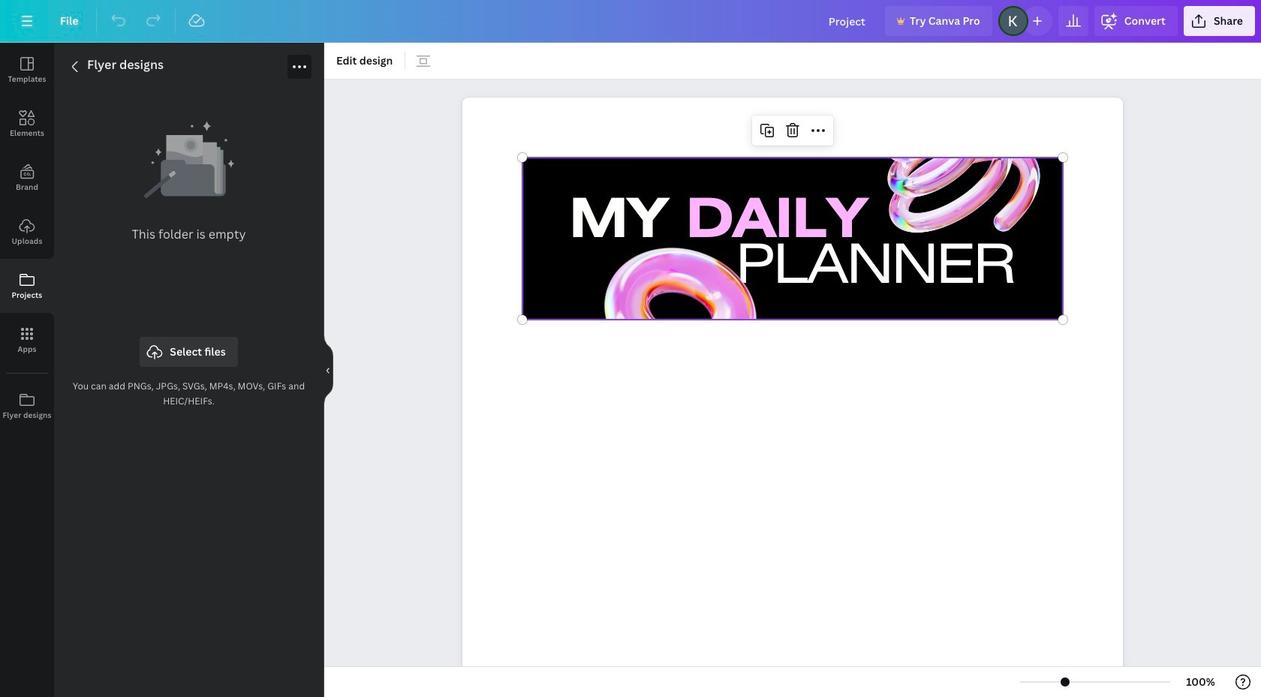 Task type: describe. For each thing, give the bounding box(es) containing it.
side panel tab list
[[0, 43, 54, 433]]

Zoom button
[[1177, 671, 1226, 695]]



Task type: vqa. For each thing, say whether or not it's contained in the screenshot.
designs in the "includes images, videos, text, websites, managing designs and folders"
no



Task type: locate. For each thing, give the bounding box(es) containing it.
Design title text field
[[817, 6, 880, 36]]

hide image
[[324, 334, 334, 406]]

main menu bar
[[0, 0, 1262, 43]]

None text field
[[463, 90, 1124, 698]]



